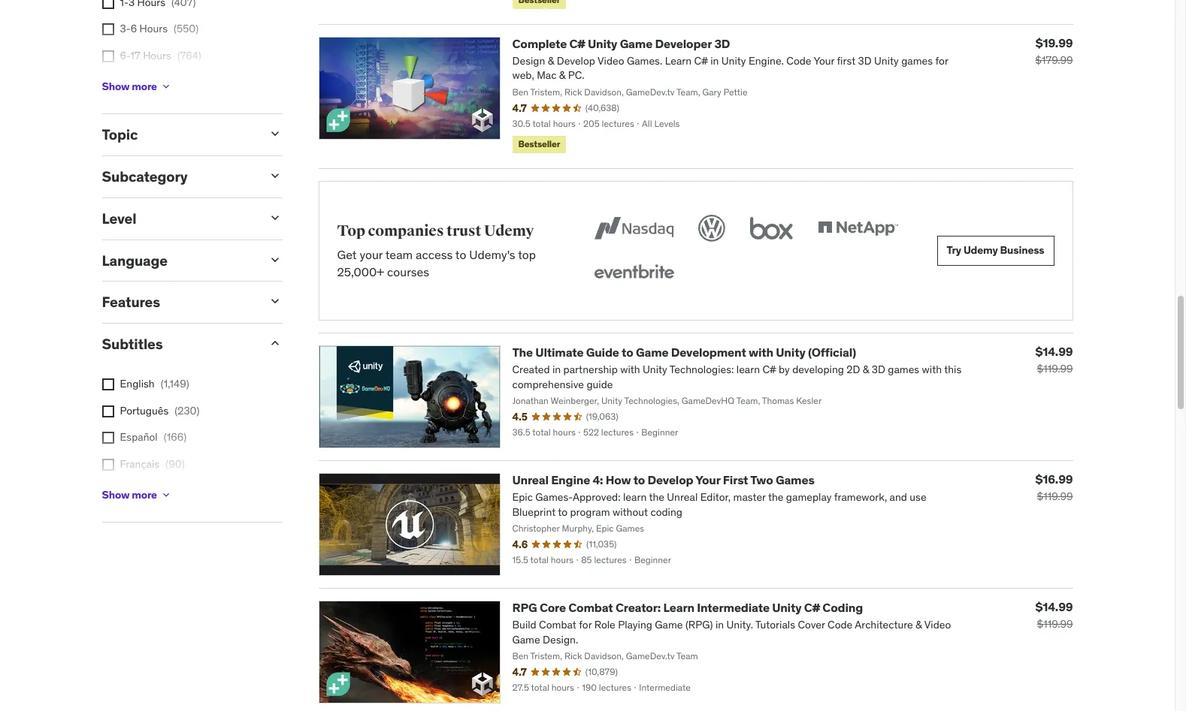 Task type: describe. For each thing, give the bounding box(es) containing it.
2 vertical spatial hours
[[139, 76, 167, 89]]

games
[[776, 473, 815, 488]]

show more for 6-
[[102, 80, 157, 93]]

português
[[120, 404, 169, 418]]

show more for español
[[102, 488, 157, 502]]

$14.99 $119.99 for the ultimate guide to game development with unity (official)
[[1035, 344, 1073, 376]]

get
[[337, 247, 357, 262]]

1 vertical spatial xsmall image
[[102, 24, 114, 36]]

(230)
[[175, 404, 200, 418]]

$19.99
[[1036, 35, 1073, 50]]

engine
[[551, 473, 590, 488]]

rpg
[[512, 600, 537, 615]]

nasdaq image
[[590, 212, 677, 245]]

more for 6-
[[132, 80, 157, 93]]

team
[[385, 247, 413, 262]]

6
[[131, 22, 137, 36]]

developer
[[655, 36, 712, 51]]

ultimate
[[535, 345, 584, 360]]

0 horizontal spatial c#
[[569, 36, 585, 51]]

topic button
[[102, 126, 255, 144]]

español (166)
[[120, 431, 187, 444]]

$14.99 for rpg core combat creator: learn intermediate unity c# coding
[[1035, 600, 1073, 615]]

try udemy business link
[[937, 236, 1054, 266]]

0 vertical spatial game
[[620, 36, 653, 51]]

0 vertical spatial xsmall image
[[102, 0, 114, 9]]

your
[[695, 473, 720, 488]]

hours for 3-6 hours
[[139, 22, 168, 36]]

the ultimate guide to game development with unity (official)
[[512, 345, 856, 360]]

4:
[[593, 473, 603, 488]]

1 vertical spatial game
[[636, 345, 669, 360]]

small image for features
[[267, 294, 282, 309]]

udemy inside top companies trust udemy get your team access to udemy's top 25,000+ courses
[[484, 221, 534, 240]]

rpg core combat creator: learn intermediate unity c# coding link
[[512, 600, 863, 615]]

xsmall image for français
[[102, 459, 114, 471]]

courses
[[387, 264, 429, 279]]

netapp image
[[814, 212, 901, 245]]

intermediate
[[697, 600, 770, 615]]

$14.99 $119.99 for rpg core combat creator: learn intermediate unity c# coding
[[1035, 600, 1073, 631]]

guide
[[586, 345, 619, 360]]

subcategory button
[[102, 168, 255, 186]]

unreal engine 4: how to develop your first two games link
[[512, 473, 815, 488]]

small image for topic
[[267, 126, 282, 141]]

español
[[120, 431, 158, 444]]

show more button for español
[[102, 480, 172, 510]]

business
[[1000, 244, 1044, 257]]

level
[[102, 210, 136, 228]]

3-
[[120, 22, 131, 36]]

access
[[416, 247, 453, 262]]

top companies trust udemy get your team access to udemy's top 25,000+ courses
[[337, 221, 536, 279]]

3-6 hours (550)
[[120, 22, 199, 36]]

topic
[[102, 126, 138, 144]]

unreal
[[512, 473, 549, 488]]

subtitles
[[102, 335, 163, 353]]

$179.99
[[1035, 53, 1073, 67]]

show for 6-
[[102, 80, 129, 93]]

1 vertical spatial to
[[622, 345, 633, 360]]

$119.99 for rpg core combat creator: learn intermediate unity c# coding
[[1037, 618, 1073, 631]]

français (90)
[[120, 458, 185, 471]]

xsmall image inside show more button
[[160, 81, 172, 93]]

$16.99
[[1035, 472, 1073, 487]]

subcategory
[[102, 168, 188, 186]]

develop
[[648, 473, 693, 488]]

features
[[102, 293, 160, 312]]

coding
[[823, 600, 863, 615]]

complete c# unity game developer 3d link
[[512, 36, 730, 51]]

try udemy business
[[947, 244, 1044, 257]]

(166)
[[164, 431, 187, 444]]

(1,149)
[[161, 377, 189, 391]]



Task type: locate. For each thing, give the bounding box(es) containing it.
2 vertical spatial xsmall image
[[160, 489, 172, 501]]

the
[[512, 345, 533, 360]]

core
[[540, 600, 566, 615]]

0 vertical spatial show more
[[102, 80, 157, 93]]

small image
[[267, 168, 282, 183], [267, 294, 282, 309]]

english (1,149)
[[120, 377, 189, 391]]

language button
[[102, 252, 255, 270]]

2 show more button from the top
[[102, 480, 172, 510]]

to down trust
[[455, 247, 466, 262]]

top
[[337, 221, 365, 240]]

udemy right try
[[964, 244, 998, 257]]

unreal engine 4: how to develop your first two games
[[512, 473, 815, 488]]

to right guide
[[622, 345, 633, 360]]

0 horizontal spatial udemy
[[484, 221, 534, 240]]

0 vertical spatial udemy
[[484, 221, 534, 240]]

show down 6-
[[102, 80, 129, 93]]

1 vertical spatial show
[[102, 488, 129, 502]]

1 vertical spatial $14.99 $119.99
[[1035, 600, 1073, 631]]

0 vertical spatial show more button
[[102, 72, 172, 102]]

1 small image from the top
[[267, 126, 282, 141]]

1 $14.99 $119.99 from the top
[[1035, 344, 1073, 376]]

2 vertical spatial $119.99
[[1037, 618, 1073, 631]]

with
[[749, 345, 773, 360]]

1 show from the top
[[102, 80, 129, 93]]

subtitles button
[[102, 335, 255, 353]]

more down '17'
[[132, 80, 157, 93]]

your
[[360, 247, 383, 262]]

show more down 6-
[[102, 80, 157, 93]]

unity right with
[[776, 345, 806, 360]]

0 vertical spatial to
[[455, 247, 466, 262]]

show down français
[[102, 488, 129, 502]]

xsmall image for english
[[102, 379, 114, 391]]

xsmall image inside show more button
[[160, 489, 172, 501]]

1 vertical spatial more
[[132, 488, 157, 502]]

2 vertical spatial to
[[633, 473, 645, 488]]

17+
[[120, 76, 136, 89]]

3 $119.99 from the top
[[1037, 618, 1073, 631]]

unity right intermediate
[[772, 600, 802, 615]]

1 horizontal spatial udemy
[[964, 244, 998, 257]]

1 vertical spatial $14.99
[[1035, 600, 1073, 615]]

xsmall image
[[102, 0, 114, 9], [102, 24, 114, 36], [160, 489, 172, 501]]

game right guide
[[636, 345, 669, 360]]

complete
[[512, 36, 567, 51]]

features button
[[102, 293, 255, 312]]

português (230)
[[120, 404, 200, 418]]

(official)
[[808, 345, 856, 360]]

xsmall image for español
[[102, 432, 114, 444]]

0 vertical spatial unity
[[588, 36, 617, 51]]

3d
[[714, 36, 730, 51]]

hours for 6-17 hours
[[143, 49, 171, 62]]

two
[[750, 473, 773, 488]]

development
[[671, 345, 746, 360]]

companies
[[368, 221, 444, 240]]

show more button
[[102, 72, 172, 102], [102, 480, 172, 510]]

0 vertical spatial small image
[[267, 168, 282, 183]]

small image for language
[[267, 252, 282, 267]]

4 small image from the top
[[267, 336, 282, 351]]

1 small image from the top
[[267, 168, 282, 183]]

show more button down '17'
[[102, 72, 172, 102]]

top
[[518, 247, 536, 262]]

xsmall image for português
[[102, 406, 114, 418]]

show more button for 6-
[[102, 72, 172, 102]]

english
[[120, 377, 155, 391]]

how
[[606, 473, 631, 488]]

show more down français
[[102, 488, 157, 502]]

trust
[[447, 221, 481, 240]]

2 vertical spatial unity
[[772, 600, 802, 615]]

udemy's
[[469, 247, 515, 262]]

0 vertical spatial more
[[132, 80, 157, 93]]

français
[[120, 458, 160, 471]]

udemy
[[484, 221, 534, 240], [964, 244, 998, 257]]

creator:
[[616, 600, 661, 615]]

c#
[[569, 36, 585, 51], [804, 600, 820, 615]]

combat
[[568, 600, 613, 615]]

to
[[455, 247, 466, 262], [622, 345, 633, 360], [633, 473, 645, 488]]

$119.99 for unreal engine 4: how to develop your first two games
[[1037, 490, 1073, 503]]

0 vertical spatial $14.99
[[1035, 344, 1073, 359]]

the ultimate guide to game development with unity (official) link
[[512, 345, 856, 360]]

1 vertical spatial small image
[[267, 294, 282, 309]]

level button
[[102, 210, 255, 228]]

hours right 17+
[[139, 76, 167, 89]]

2 more from the top
[[132, 488, 157, 502]]

hours right '17'
[[143, 49, 171, 62]]

game left the developer on the top of the page
[[620, 36, 653, 51]]

c# right complete
[[569, 36, 585, 51]]

show more
[[102, 80, 157, 93], [102, 488, 157, 502]]

unity right complete
[[588, 36, 617, 51]]

first
[[723, 473, 748, 488]]

small image for level
[[267, 210, 282, 225]]

2 $119.99 from the top
[[1037, 490, 1073, 503]]

1 show more from the top
[[102, 80, 157, 93]]

more for español
[[132, 488, 157, 502]]

hours
[[139, 22, 168, 36], [143, 49, 171, 62], [139, 76, 167, 89]]

unity
[[588, 36, 617, 51], [776, 345, 806, 360], [772, 600, 802, 615]]

small image
[[267, 126, 282, 141], [267, 210, 282, 225], [267, 252, 282, 267], [267, 336, 282, 351]]

0 vertical spatial $14.99 $119.99
[[1035, 344, 1073, 376]]

xsmall image left français
[[102, 459, 114, 471]]

(550)
[[174, 22, 199, 36]]

1 vertical spatial udemy
[[964, 244, 998, 257]]

learn
[[663, 600, 695, 615]]

to right how
[[633, 473, 645, 488]]

(764)
[[177, 49, 201, 62]]

complete c# unity game developer 3d
[[512, 36, 730, 51]]

$14.99 $119.99
[[1035, 344, 1073, 376], [1035, 600, 1073, 631]]

1 vertical spatial unity
[[776, 345, 806, 360]]

xsmall image left 6-
[[102, 50, 114, 62]]

17+ hours
[[120, 76, 167, 89]]

$119.99 inside $16.99 $119.99
[[1037, 490, 1073, 503]]

box image
[[746, 212, 796, 245]]

eventbrite image
[[590, 257, 677, 290]]

0 vertical spatial show
[[102, 80, 129, 93]]

xsmall image down 6-17 hours (764)
[[160, 81, 172, 93]]

more down français
[[132, 488, 157, 502]]

rpg core combat creator: learn intermediate unity c# coding
[[512, 600, 863, 615]]

$14.99
[[1035, 344, 1073, 359], [1035, 600, 1073, 615]]

2 small image from the top
[[267, 210, 282, 225]]

$119.99
[[1037, 362, 1073, 376], [1037, 490, 1073, 503], [1037, 618, 1073, 631]]

1 $14.99 from the top
[[1035, 344, 1073, 359]]

xsmall image left english
[[102, 379, 114, 391]]

small image for subcategory
[[267, 168, 282, 183]]

2 $14.99 from the top
[[1035, 600, 1073, 615]]

$119.99 for the ultimate guide to game development with unity (official)
[[1037, 362, 1073, 376]]

2 show more from the top
[[102, 488, 157, 502]]

0 vertical spatial hours
[[139, 22, 168, 36]]

xsmall image
[[102, 50, 114, 62], [160, 81, 172, 93], [102, 379, 114, 391], [102, 406, 114, 418], [102, 432, 114, 444], [102, 459, 114, 471]]

$14.99 for the ultimate guide to game development with unity (official)
[[1035, 344, 1073, 359]]

c# left coding
[[804, 600, 820, 615]]

game
[[620, 36, 653, 51], [636, 345, 669, 360]]

small image for subtitles
[[267, 336, 282, 351]]

to inside top companies trust udemy get your team access to udemy's top 25,000+ courses
[[455, 247, 466, 262]]

show
[[102, 80, 129, 93], [102, 488, 129, 502]]

3 small image from the top
[[267, 252, 282, 267]]

volkswagen image
[[695, 212, 728, 245]]

25,000+
[[337, 264, 384, 279]]

1 vertical spatial show more button
[[102, 480, 172, 510]]

xsmall image left español
[[102, 432, 114, 444]]

2 $14.99 $119.99 from the top
[[1035, 600, 1073, 631]]

2 show from the top
[[102, 488, 129, 502]]

show more button down français
[[102, 480, 172, 510]]

2 small image from the top
[[267, 294, 282, 309]]

language
[[102, 252, 168, 270]]

(90)
[[166, 458, 185, 471]]

6-
[[120, 49, 130, 62]]

1 vertical spatial $119.99
[[1037, 490, 1073, 503]]

show for español
[[102, 488, 129, 502]]

1 show more button from the top
[[102, 72, 172, 102]]

xsmall image left português
[[102, 406, 114, 418]]

1 vertical spatial c#
[[804, 600, 820, 615]]

xsmall image for 6-
[[102, 50, 114, 62]]

1 horizontal spatial c#
[[804, 600, 820, 615]]

0 vertical spatial c#
[[569, 36, 585, 51]]

$16.99 $119.99
[[1035, 472, 1073, 503]]

$19.99 $179.99
[[1035, 35, 1073, 67]]

0 vertical spatial $119.99
[[1037, 362, 1073, 376]]

udemy up udemy's
[[484, 221, 534, 240]]

日本語
[[120, 484, 151, 498]]

17
[[130, 49, 140, 62]]

try
[[947, 244, 961, 257]]

1 more from the top
[[132, 80, 157, 93]]

1 vertical spatial hours
[[143, 49, 171, 62]]

1 $119.99 from the top
[[1037, 362, 1073, 376]]

1 vertical spatial show more
[[102, 488, 157, 502]]

6-17 hours (764)
[[120, 49, 201, 62]]

more
[[132, 80, 157, 93], [132, 488, 157, 502]]

hours right 6
[[139, 22, 168, 36]]



Task type: vqa. For each thing, say whether or not it's contained in the screenshot.
$16.99
yes



